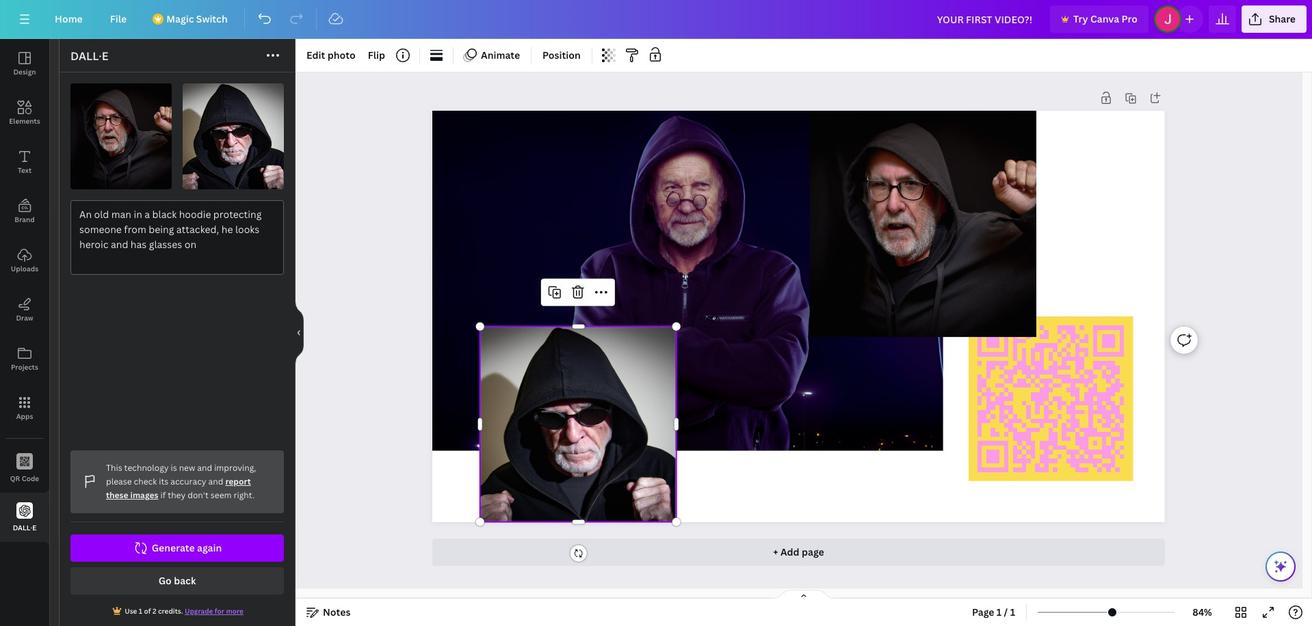 Task type: vqa. For each thing, say whether or not it's contained in the screenshot.
second "Untitled Design" "button" from the right
no



Task type: locate. For each thing, give the bounding box(es) containing it.
design
[[13, 67, 36, 77]]

0 horizontal spatial dall·e
[[13, 523, 36, 533]]

photo
[[327, 49, 356, 62]]

elements button
[[0, 88, 49, 137]]

canva
[[1090, 12, 1119, 25]]

position
[[543, 49, 581, 62]]

1
[[997, 606, 1002, 619], [1010, 606, 1015, 619]]

dall·e element
[[60, 73, 295, 627]]

text
[[18, 166, 32, 175]]

page 1 / 1
[[972, 606, 1015, 619]]

Design title text field
[[926, 5, 1045, 33]]

dall·e down the home link
[[70, 49, 108, 64]]

edit photo button
[[301, 44, 361, 66]]

1 horizontal spatial dall·e
[[70, 49, 108, 64]]

uploads button
[[0, 236, 49, 285]]

projects
[[11, 363, 38, 372]]

magic switch button
[[143, 5, 239, 33]]

1 vertical spatial dall·e
[[13, 523, 36, 533]]

elements
[[9, 116, 40, 126]]

apps
[[16, 412, 33, 421]]

draw
[[16, 313, 33, 323]]

1 left the /
[[997, 606, 1002, 619]]

share
[[1269, 12, 1296, 25]]

/
[[1004, 606, 1008, 619]]

0 vertical spatial dall·e
[[70, 49, 108, 64]]

qr
[[10, 474, 20, 483]]

dall·e
[[70, 49, 108, 64], [13, 523, 36, 533]]

canva assistant image
[[1272, 559, 1289, 575]]

position button
[[537, 44, 586, 66]]

dall·e button
[[0, 493, 49, 542]]

flip
[[368, 49, 385, 62]]

0 horizontal spatial 1
[[997, 606, 1002, 619]]

file button
[[99, 5, 138, 33]]

84%
[[1192, 606, 1212, 619]]

+
[[773, 546, 778, 559]]

try
[[1073, 12, 1088, 25]]

2 1 from the left
[[1010, 606, 1015, 619]]

1 right the /
[[1010, 606, 1015, 619]]

+ add page
[[773, 546, 824, 559]]

dall·e down qr code
[[13, 523, 36, 533]]

try canva pro button
[[1050, 5, 1148, 33]]

qr code button
[[0, 444, 49, 493]]

try canva pro
[[1073, 12, 1138, 25]]

1 1 from the left
[[997, 606, 1002, 619]]

1 horizontal spatial 1
[[1010, 606, 1015, 619]]



Task type: describe. For each thing, give the bounding box(es) containing it.
show pages image
[[771, 590, 837, 601]]

add
[[780, 546, 799, 559]]

notes
[[323, 606, 351, 619]]

file
[[110, 12, 127, 25]]

uploads
[[11, 264, 38, 274]]

projects button
[[0, 335, 49, 384]]

brand button
[[0, 187, 49, 236]]

animate
[[481, 49, 520, 62]]

home
[[55, 12, 83, 25]]

flip button
[[362, 44, 391, 66]]

page
[[972, 606, 994, 619]]

animate button
[[459, 44, 525, 66]]

edit
[[306, 49, 325, 62]]

main menu bar
[[0, 0, 1312, 39]]

code
[[22, 474, 39, 483]]

draw button
[[0, 285, 49, 335]]

84% button
[[1180, 602, 1224, 624]]

text button
[[0, 137, 49, 187]]

switch
[[196, 12, 228, 25]]

notes button
[[301, 602, 356, 624]]

pro
[[1122, 12, 1138, 25]]

share button
[[1242, 5, 1307, 33]]

design button
[[0, 39, 49, 88]]

qr code
[[10, 474, 39, 483]]

page
[[802, 546, 824, 559]]

edit photo
[[306, 49, 356, 62]]

home link
[[44, 5, 94, 33]]

brand
[[15, 215, 35, 224]]

dall·e inside button
[[13, 523, 36, 533]]

apps button
[[0, 384, 49, 433]]

magic switch
[[166, 12, 228, 25]]

magic
[[166, 12, 194, 25]]

+ add page button
[[433, 539, 1165, 566]]

hide image
[[295, 300, 304, 366]]

side panel tab list
[[0, 39, 49, 542]]



